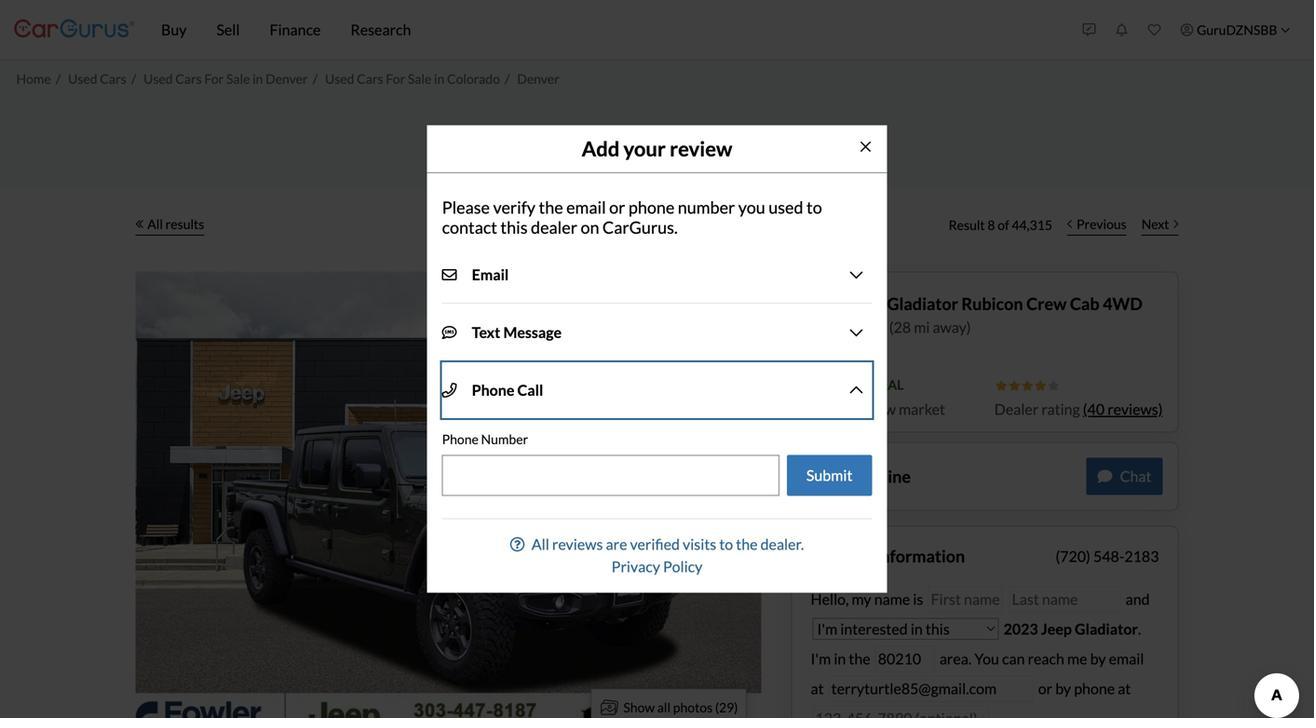 Task type: describe. For each thing, give the bounding box(es) containing it.
to inside 'please verify the email or phone number you used to contact this dealer on cargurus.'
[[807, 197, 822, 217]]

Last name field
[[1009, 586, 1121, 613]]

44,315
[[1012, 217, 1052, 233]]

contact
[[442, 217, 497, 238]]

next link
[[1134, 204, 1186, 245]]

show all photos (29)
[[623, 699, 738, 715]]

cars
[[593, 398, 631, 422]]

is
[[913, 590, 923, 608]]

boulder,
[[807, 318, 861, 336]]

crew
[[1026, 293, 1067, 314]]

phone call
[[472, 381, 543, 399]]

rubicon
[[962, 293, 1023, 314]]

saved cars image
[[1148, 23, 1161, 36]]

1 used from the left
[[68, 71, 97, 86]]

hello,
[[811, 590, 849, 608]]

$47,995
[[807, 346, 876, 368]]

lot
[[696, 398, 721, 422]]

result
[[949, 217, 985, 233]]

all
[[657, 699, 671, 715]]

Phone Number telephone field
[[443, 456, 779, 495]]

in inside . i'm in the
[[834, 650, 846, 668]]

area. you can reach me by email at
[[811, 650, 1144, 698]]

.
[[1138, 620, 1141, 638]]

all for all results
[[147, 216, 163, 232]]

request information
[[811, 546, 965, 566]]

(720)
[[1056, 547, 1091, 565]]

visits
[[683, 535, 716, 553]]

jeep for 2023 jeep gladiator
[[1041, 620, 1072, 638]]

4 / from the left
[[505, 71, 510, 86]]

when
[[690, 374, 740, 398]]

add
[[582, 136, 620, 161]]

request
[[811, 546, 873, 566]]

2 sale from the left
[[408, 71, 431, 86]]

get instant updates when similar cars hit the lot dialog
[[0, 0, 1314, 718]]

of
[[998, 217, 1009, 233]]

chevron double left image
[[136, 219, 144, 229]]

privacy policy
[[612, 557, 703, 576]]

hit
[[634, 398, 659, 422]]

1 denver from the left
[[266, 71, 308, 86]]

we are online
[[807, 466, 911, 487]]

all reviews are verified visits to the dealer. link
[[510, 535, 804, 553]]

4wd
[[1103, 293, 1143, 314]]

and
[[1123, 590, 1150, 608]]

market
[[899, 400, 945, 418]]

thanks
[[646, 524, 690, 542]]

chevron down image
[[850, 325, 863, 340]]

used
[[769, 197, 803, 217]]

by inside area. you can reach me by email at
[[1090, 650, 1106, 668]]

are inside the add your review dialog
[[606, 535, 627, 553]]

my
[[852, 590, 871, 608]]

dealer
[[995, 400, 1039, 418]]

3 / from the left
[[313, 71, 318, 86]]

previous
[[1077, 216, 1127, 232]]

rating
[[1042, 400, 1080, 418]]

text message
[[472, 323, 562, 341]]

similar
[[743, 374, 804, 398]]

please
[[442, 197, 490, 217]]

we
[[807, 466, 833, 487]]

gladiator for 2023 jeep gladiator
[[1075, 620, 1138, 638]]

policy
[[663, 557, 703, 576]]

gladiator for 2023 jeep gladiator rubicon crew cab 4wd boulder, co (28 mi away)
[[887, 293, 958, 314]]

get instant updates when similar cars hit the lot
[[511, 374, 804, 422]]

(40 reviews) button
[[1083, 398, 1163, 421]]

Phone (optional) telephone field
[[813, 706, 990, 718]]

the inside get instant updates when similar cars hit the lot
[[663, 398, 692, 422]]

$4,573
[[807, 400, 853, 418]]

phone image
[[442, 383, 457, 398]]

add your review
[[582, 136, 732, 161]]

updates
[[615, 374, 686, 398]]

phone call button
[[442, 362, 872, 418]]

online
[[864, 466, 911, 487]]

hello, my name is
[[811, 590, 926, 608]]

2023 for 2023 jeep gladiator
[[1004, 620, 1038, 638]]

privacy policy link
[[612, 557, 703, 576]]

can
[[1002, 650, 1025, 668]]

1 vertical spatial or
[[1038, 679, 1053, 698]]

verify
[[493, 197, 536, 217]]

sms image
[[442, 325, 457, 340]]

chevron down image for email
[[850, 267, 863, 282]]

dealer
[[531, 217, 577, 238]]

get instant updates when similar cars hit the lot banner
[[466, 134, 848, 584]]

co
[[864, 318, 886, 336]]

show all photos (29) link
[[591, 689, 746, 718]]

chat button
[[1086, 458, 1163, 495]]

on
[[581, 217, 599, 238]]

dealer.
[[761, 535, 804, 553]]

used cars for sale in colorado link
[[325, 71, 500, 86]]

close modal add your review image
[[858, 139, 873, 154]]

2 for from the left
[[386, 71, 405, 86]]

your
[[624, 136, 666, 161]]

no
[[624, 524, 643, 542]]

chevron right image
[[1174, 219, 1179, 229]]

comment image
[[1098, 469, 1113, 484]]

2023 jeep gladiator
[[1004, 620, 1138, 638]]

show
[[623, 699, 655, 715]]

2023 for 2023 jeep gladiator rubicon crew cab 4wd boulder, co (28 mi away)
[[807, 293, 846, 314]]

all reviews are verified visits to the dealer.
[[532, 535, 804, 553]]

results
[[165, 216, 204, 232]]

this
[[501, 217, 528, 238]]



Task type: locate. For each thing, give the bounding box(es) containing it.
1 vertical spatial to
[[719, 535, 733, 553]]

phone inside 'please verify the email or phone number you used to contact this dealer on cargurus.'
[[629, 197, 675, 217]]

home
[[16, 71, 51, 86]]

0 horizontal spatial phone
[[629, 197, 675, 217]]

number
[[678, 197, 735, 217]]

2183
[[1124, 547, 1159, 565]]

1 vertical spatial all
[[532, 535, 549, 553]]

at
[[811, 679, 824, 698], [1118, 679, 1131, 698]]

0 horizontal spatial cars
[[100, 71, 126, 86]]

1 at from the left
[[811, 679, 824, 698]]

colorado
[[447, 71, 500, 86]]

1 vertical spatial phone
[[442, 431, 479, 447]]

/ right colorado
[[505, 71, 510, 86]]

0 vertical spatial phone
[[472, 381, 515, 399]]

0 horizontal spatial gladiator
[[887, 293, 958, 314]]

at down 2023 jeep gladiator
[[1118, 679, 1131, 698]]

0 vertical spatial chevron down image
[[850, 267, 863, 282]]

in
[[252, 71, 263, 86], [434, 71, 445, 86], [834, 650, 846, 668]]

2 cars from the left
[[175, 71, 202, 86]]

1 horizontal spatial email
[[1109, 650, 1144, 668]]

1 cars from the left
[[100, 71, 126, 86]]

phone
[[472, 381, 515, 399], [442, 431, 479, 447]]

1 horizontal spatial or
[[1038, 679, 1053, 698]]

all right question circle image
[[532, 535, 549, 553]]

cargurus logo homepage link link
[[14, 3, 135, 56]]

0 horizontal spatial all
[[147, 216, 163, 232]]

call
[[517, 381, 543, 399]]

dealer rating (40 reviews)
[[995, 400, 1163, 418]]

1 horizontal spatial sale
[[408, 71, 431, 86]]

all results
[[147, 216, 204, 232]]

0 horizontal spatial email
[[566, 197, 606, 217]]

are right we
[[836, 466, 861, 487]]

phone for phone call
[[472, 381, 515, 399]]

the inside . i'm in the
[[849, 650, 870, 668]]

2 / from the left
[[131, 71, 136, 86]]

1 vertical spatial gladiator
[[1075, 620, 1138, 638]]

jeep for 2023 jeep gladiator rubicon crew cab 4wd boulder, co (28 mi away)
[[849, 293, 884, 314]]

548-
[[1093, 547, 1125, 565]]

2 chevron down image from the top
[[850, 383, 863, 398]]

instant
[[548, 374, 611, 398]]

gladiator up mi
[[887, 293, 958, 314]]

chevron down image
[[850, 267, 863, 282], [850, 383, 863, 398]]

chevron left image
[[1067, 219, 1072, 229]]

1 for from the left
[[204, 71, 224, 86]]

0 vertical spatial all
[[147, 216, 163, 232]]

0 vertical spatial to
[[807, 197, 822, 217]]

please verify the email or phone number you used to contact this dealer on cargurus.
[[442, 197, 822, 238]]

text
[[472, 323, 500, 341]]

vehicle full photo image
[[136, 271, 761, 718]]

1 horizontal spatial denver
[[517, 71, 559, 86]]

0 vertical spatial email
[[566, 197, 606, 217]]

the left lot
[[663, 398, 692, 422]]

gladiator inside the 2023 jeep gladiator rubicon crew cab 4wd boulder, co (28 mi away)
[[887, 293, 958, 314]]

i'm
[[811, 650, 831, 668]]

jeep down last name "field"
[[1041, 620, 1072, 638]]

0 horizontal spatial by
[[1055, 679, 1071, 698]]

review
[[670, 136, 732, 161]]

or right on
[[609, 197, 625, 217]]

chevron down image up boulder,
[[850, 267, 863, 282]]

text message button
[[442, 305, 872, 361]]

2 horizontal spatial in
[[834, 650, 846, 668]]

all for all reviews are verified visits to the dealer.
[[532, 535, 549, 553]]

phone left the "call"
[[472, 381, 515, 399]]

2 horizontal spatial used
[[325, 71, 354, 86]]

you
[[738, 197, 765, 217]]

1 vertical spatial jeep
[[1041, 620, 1072, 638]]

1 horizontal spatial by
[[1090, 650, 1106, 668]]

email down add
[[566, 197, 606, 217]]

previous link
[[1060, 204, 1134, 245]]

phone down me
[[1074, 679, 1115, 698]]

email
[[472, 266, 509, 284]]

the right verify at the top
[[539, 197, 563, 217]]

great
[[827, 377, 868, 393]]

0 vertical spatial phone
[[629, 197, 675, 217]]

or by phone at
[[1038, 679, 1131, 698]]

1 vertical spatial are
[[606, 535, 627, 553]]

next
[[1142, 216, 1169, 232]]

gladiator up me
[[1075, 620, 1138, 638]]

1 horizontal spatial for
[[386, 71, 405, 86]]

get instant updates when similar cars hit the lot image
[[553, 165, 761, 374]]

all inside the add your review dialog
[[532, 535, 549, 553]]

information
[[876, 546, 965, 566]]

add a car review image
[[1083, 23, 1096, 36]]

jeep inside the 2023 jeep gladiator rubicon crew cab 4wd boulder, co (28 mi away)
[[849, 293, 884, 314]]

1 horizontal spatial all
[[532, 535, 549, 553]]

email inside 'please verify the email or phone number you used to contact this dealer on cargurus.'
[[566, 197, 606, 217]]

0 vertical spatial gladiator
[[887, 293, 958, 314]]

0 horizontal spatial are
[[606, 535, 627, 553]]

0 vertical spatial or
[[609, 197, 625, 217]]

photos
[[673, 699, 713, 715]]

email button
[[442, 247, 872, 303]]

2 horizontal spatial cars
[[357, 71, 383, 86]]

chevron down image for phone call
[[850, 383, 863, 398]]

or inside 'please verify the email or phone number you used to contact this dealer on cargurus.'
[[609, 197, 625, 217]]

1 horizontal spatial jeep
[[1041, 620, 1072, 638]]

phone
[[629, 197, 675, 217], [1074, 679, 1115, 698]]

by right me
[[1090, 650, 1106, 668]]

to right visits
[[719, 535, 733, 553]]

1 horizontal spatial are
[[836, 466, 861, 487]]

for
[[204, 71, 224, 86], [386, 71, 405, 86]]

number
[[481, 431, 528, 447]]

0 horizontal spatial at
[[811, 679, 824, 698]]

1 vertical spatial phone
[[1074, 679, 1115, 698]]

deal
[[871, 377, 904, 393]]

to right used
[[807, 197, 822, 217]]

(28
[[889, 318, 911, 336]]

0 horizontal spatial jeep
[[849, 293, 884, 314]]

used cars link
[[68, 71, 126, 86]]

1 horizontal spatial phone
[[1074, 679, 1115, 698]]

phone left number
[[629, 197, 675, 217]]

0 vertical spatial by
[[1090, 650, 1106, 668]]

0 horizontal spatial for
[[204, 71, 224, 86]]

phone inside "dropdown button"
[[472, 381, 515, 399]]

all results link
[[136, 204, 204, 245]]

0 horizontal spatial denver
[[266, 71, 308, 86]]

Email address email field
[[829, 676, 1034, 702]]

great deal $4,573 below market
[[807, 377, 945, 418]]

jeep up "co"
[[849, 293, 884, 314]]

phone number
[[442, 431, 528, 447]]

me
[[1067, 650, 1087, 668]]

1 horizontal spatial to
[[807, 197, 822, 217]]

3 cars from the left
[[357, 71, 383, 86]]

reviews
[[552, 535, 603, 553]]

question circle image
[[510, 537, 525, 552]]

(720) 548-2183
[[1056, 547, 1159, 565]]

2023 inside the 2023 jeep gladiator rubicon crew cab 4wd boulder, co (28 mi away)
[[807, 293, 846, 314]]

cab
[[1070, 293, 1100, 314]]

2023 up boulder,
[[807, 293, 846, 314]]

1 vertical spatial email
[[1109, 650, 1144, 668]]

1 horizontal spatial used
[[144, 71, 173, 86]]

menu
[[1073, 4, 1300, 56]]

1 horizontal spatial cars
[[175, 71, 202, 86]]

2023 up can
[[1004, 620, 1038, 638]]

the inside 'please verify the email or phone number you used to contact this dealer on cargurus.'
[[539, 197, 563, 217]]

0 vertical spatial 2023
[[807, 293, 846, 314]]

1 vertical spatial chevron down image
[[850, 383, 863, 398]]

/ right home
[[56, 71, 61, 86]]

2 used from the left
[[144, 71, 173, 86]]

0 horizontal spatial 2023
[[807, 293, 846, 314]]

mi
[[914, 318, 930, 336]]

envelope image
[[442, 267, 457, 282]]

by
[[1090, 650, 1106, 668], [1055, 679, 1071, 698]]

1 vertical spatial 2023
[[1004, 620, 1038, 638]]

. i'm in the
[[811, 620, 1141, 668]]

email down .
[[1109, 650, 1144, 668]]

1 horizontal spatial 2023
[[1004, 620, 1038, 638]]

0 horizontal spatial to
[[719, 535, 733, 553]]

8
[[988, 217, 995, 233]]

0 horizontal spatial in
[[252, 71, 263, 86]]

menu bar
[[135, 0, 1073, 60]]

chevron down image inside the phone call "dropdown button"
[[850, 383, 863, 398]]

0 horizontal spatial sale
[[226, 71, 250, 86]]

or
[[609, 197, 625, 217], [1038, 679, 1053, 698]]

0 horizontal spatial or
[[609, 197, 625, 217]]

are up 'privacy'
[[606, 535, 627, 553]]

2 at from the left
[[1118, 679, 1131, 698]]

gladiator
[[887, 293, 958, 314], [1075, 620, 1138, 638]]

chevron down image inside "email" dropdown button
[[850, 267, 863, 282]]

to
[[807, 197, 822, 217], [719, 535, 733, 553]]

0 horizontal spatial used
[[68, 71, 97, 86]]

chevron down image up below
[[850, 383, 863, 398]]

add your review dialog
[[427, 125, 887, 593]]

1 / from the left
[[56, 71, 61, 86]]

denver
[[266, 71, 308, 86], [517, 71, 559, 86]]

0 vertical spatial are
[[836, 466, 861, 487]]

are
[[836, 466, 861, 487], [606, 535, 627, 553]]

email inside area. you can reach me by email at
[[1109, 650, 1144, 668]]

or down the reach
[[1038, 679, 1053, 698]]

no thanks
[[624, 524, 690, 542]]

First name field
[[928, 586, 1003, 613]]

the right i'm
[[849, 650, 870, 668]]

1 horizontal spatial gladiator
[[1075, 620, 1138, 638]]

3 used from the left
[[325, 71, 354, 86]]

share image
[[669, 296, 688, 314]]

1 sale from the left
[[226, 71, 250, 86]]

(29)
[[715, 699, 738, 715]]

submit button
[[787, 455, 872, 496]]

1 horizontal spatial in
[[434, 71, 445, 86]]

email
[[566, 197, 606, 217], [1109, 650, 1144, 668]]

1 horizontal spatial at
[[1118, 679, 1131, 698]]

1 vertical spatial by
[[1055, 679, 1071, 698]]

0 vertical spatial jeep
[[849, 293, 884, 314]]

used cars for sale in denver link
[[144, 71, 308, 86]]

1 chevron down image from the top
[[850, 267, 863, 282]]

get
[[511, 374, 544, 398]]

reach
[[1028, 650, 1064, 668]]

cargurus logo homepage link image
[[14, 3, 135, 56]]

all right chevron double left image
[[147, 216, 163, 232]]

verified
[[630, 535, 680, 553]]

message
[[503, 323, 562, 341]]

2023 jeep gladiator rubicon crew cab 4wd boulder, co (28 mi away)
[[807, 293, 1143, 336]]

(40
[[1083, 400, 1105, 418]]

no thanks button
[[605, 512, 709, 553]]

/ right used cars for sale in denver link
[[313, 71, 318, 86]]

phone left number
[[442, 431, 479, 447]]

the left dealer.
[[736, 535, 758, 553]]

used
[[68, 71, 97, 86], [144, 71, 173, 86], [325, 71, 354, 86]]

phone for phone number
[[442, 431, 479, 447]]

Zip code field
[[875, 646, 935, 672]]

home / used cars / used cars for sale in denver / used cars for sale in colorado / denver
[[16, 71, 559, 86]]

/ right the used cars link
[[131, 71, 136, 86]]

by down me
[[1055, 679, 1071, 698]]

cargurus.
[[603, 217, 678, 238]]

at inside area. you can reach me by email at
[[811, 679, 824, 698]]

menu item
[[1171, 4, 1300, 56]]

at down i'm
[[811, 679, 824, 698]]

reviews)
[[1108, 400, 1163, 418]]

2 denver from the left
[[517, 71, 559, 86]]

sale
[[226, 71, 250, 86], [408, 71, 431, 86]]



Task type: vqa. For each thing, say whether or not it's contained in the screenshot.
(303) 720-7952 associated with 2017
no



